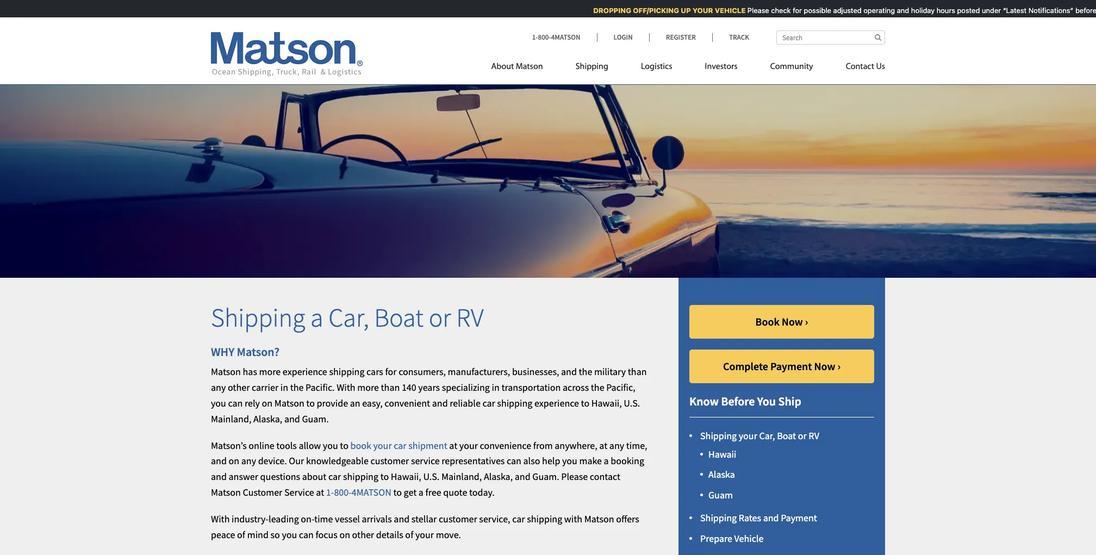 Task type: vqa. For each thing, say whether or not it's contained in the screenshot.
or
yes



Task type: describe. For each thing, give the bounding box(es) containing it.
mainland, inside matson has more experience shipping cars for consumers, manufacturers, businesses, and the military than any other carrier in the pacific. with more than 140 years specializing in transportation across the pacific, you can rely on matson to provide an easy, convenient and reliable car shipping experience to hawaii, u.s. mainland, alaska, and guam.
[[211, 413, 252, 425]]

possible
[[800, 6, 827, 15]]

to left book on the bottom of the page
[[340, 439, 349, 452]]

1 of from the left
[[237, 529, 245, 541]]

and left holiday
[[893, 6, 905, 15]]

on inside 'with industry-leading on-time vessel arrivals and stellar customer service, car shipping with matson offers peace of mind so you can focus on other details of your move.'
[[340, 529, 350, 541]]

manufacturers,
[[448, 366, 510, 378]]

1 horizontal spatial experience
[[535, 397, 579, 410]]

rv for shipping a car, boat or rv
[[457, 302, 484, 334]]

0 vertical spatial 1-800-4matson link
[[532, 33, 597, 42]]

on inside matson has more experience shipping cars for consumers, manufacturers, businesses, and the military than any other carrier in the pacific. with more than 140 years specializing in transportation across the pacific, you can rely on matson to provide an easy, convenient and reliable car shipping experience to hawaii, u.s. mainland, alaska, and guam.
[[262, 397, 273, 410]]

track link
[[713, 33, 750, 42]]

industry-
[[232, 513, 269, 525]]

matson inside 'with industry-leading on-time vessel arrivals and stellar customer service, car shipping with matson offers peace of mind so you can focus on other details of your move.'
[[585, 513, 615, 525]]

about
[[302, 471, 327, 483]]

800- for 1-800-4matson
[[538, 33, 552, 42]]

1 horizontal spatial more
[[358, 382, 379, 394]]

mainland, inside at your convenience from anywhere, at any time, and on any device. our knowledgeable customer service representatives can also help you make a booking and answer questions about car shipping to hawaii, u.s. mainland, alaska, and guam. please contact matson customer service at
[[442, 471, 482, 483]]

0 horizontal spatial than
[[381, 382, 400, 394]]

why
[[211, 344, 235, 360]]

track
[[730, 33, 750, 42]]

shipping rates and payment link
[[701, 512, 818, 524]]

details
[[376, 529, 404, 541]]

device.
[[258, 455, 287, 468]]

your inside know before you ship section
[[739, 430, 758, 442]]

0 vertical spatial experience
[[283, 366, 327, 378]]

0 horizontal spatial at
[[316, 486, 324, 499]]

1-800-4matson to get a free quote today.
[[326, 486, 495, 499]]

stellar
[[412, 513, 437, 525]]

0 vertical spatial a
[[311, 302, 324, 334]]

a inside at your convenience from anywhere, at any time, and on any device. our knowledgeable customer service representatives can also help you make a booking and answer questions about car shipping to hawaii, u.s. mainland, alaska, and guam. please contact matson customer service at
[[604, 455, 609, 468]]

other inside 'with industry-leading on-time vessel arrivals and stellar customer service, car shipping with matson offers peace of mind so you can focus on other details of your move.'
[[352, 529, 374, 541]]

arrivals
[[362, 513, 392, 525]]

rv for shipping your car, boat or rv
[[809, 430, 820, 442]]

login
[[614, 33, 633, 42]]

to down pacific. in the left bottom of the page
[[307, 397, 315, 410]]

hawaii, inside at your convenience from anywhere, at any time, and on any device. our knowledgeable customer service representatives can also help you make a booking and answer questions about car shipping to hawaii, u.s. mainland, alaska, and guam. please contact matson customer service at
[[391, 471, 422, 483]]

get
[[404, 486, 417, 499]]

shipping for shipping
[[576, 63, 609, 71]]

and down also
[[515, 471, 531, 483]]

and left answer
[[211, 471, 227, 483]]

up
[[677, 6, 687, 15]]

v
[[1095, 6, 1097, 15]]

notifications"
[[1025, 6, 1070, 15]]

and down matson's
[[211, 455, 227, 468]]

book
[[756, 315, 780, 329]]

0 vertical spatial than
[[628, 366, 647, 378]]

and up tools
[[284, 413, 300, 425]]

community
[[771, 63, 814, 71]]

logistics
[[641, 63, 673, 71]]

provide
[[317, 397, 348, 410]]

matson down why
[[211, 366, 241, 378]]

car, for your
[[760, 430, 776, 442]]

matson?
[[237, 344, 280, 360]]

pacific.
[[306, 382, 335, 394]]

shipping rates and payment
[[701, 512, 818, 524]]

before
[[1071, 6, 1093, 15]]

top menu navigation
[[492, 57, 886, 79]]

shipping a car, boat or rv
[[211, 302, 484, 334]]

contact us link
[[830, 57, 886, 79]]

or for shipping a car, boat or rv
[[429, 302, 451, 334]]

shipping down transportation
[[497, 397, 533, 410]]

car inside 'with industry-leading on-time vessel arrivals and stellar customer service, car shipping with matson offers peace of mind so you can focus on other details of your move.'
[[513, 513, 525, 525]]

0 vertical spatial more
[[259, 366, 281, 378]]

1 vertical spatial 1-800-4matson link
[[326, 486, 392, 499]]

1 in from the left
[[281, 382, 288, 394]]

logistics link
[[625, 57, 689, 79]]

shipping inside at your convenience from anywhere, at any time, and on any device. our knowledgeable customer service representatives can also help you make a booking and answer questions about car shipping to hawaii, u.s. mainland, alaska, and guam. please contact matson customer service at
[[343, 471, 379, 483]]

across
[[563, 382, 589, 394]]

your right book on the bottom of the page
[[374, 439, 392, 452]]

to inside at your convenience from anywhere, at any time, and on any device. our knowledgeable customer service representatives can also help you make a booking and answer questions about car shipping to hawaii, u.s. mainland, alaska, and guam. please contact matson customer service at
[[381, 471, 389, 483]]

service,
[[480, 513, 511, 525]]

hawaii
[[709, 448, 737, 461]]

investors
[[705, 63, 738, 71]]

and inside 'with industry-leading on-time vessel arrivals and stellar customer service, car shipping with matson offers peace of mind so you can focus on other details of your move.'
[[394, 513, 410, 525]]

shipping for shipping a car, boat or rv
[[211, 302, 305, 334]]

prepare
[[701, 533, 733, 545]]

vessel
[[335, 513, 360, 525]]

know before you ship section
[[665, 278, 899, 555]]

now › inside "link"
[[815, 360, 841, 373]]

free
[[426, 486, 442, 499]]

pacific,
[[607, 382, 636, 394]]

make
[[580, 455, 602, 468]]

military
[[595, 366, 626, 378]]

140
[[402, 382, 417, 394]]

hawaii link
[[709, 448, 737, 461]]

you inside matson has more experience shipping cars for consumers, manufacturers, businesses, and the military than any other carrier in the pacific. with more than 140 years specializing in transportation across the pacific, you can rely on matson to provide an easy, convenient and reliable car shipping experience to hawaii, u.s. mainland, alaska, and guam.
[[211, 397, 226, 410]]

time
[[315, 513, 333, 525]]

0 vertical spatial for
[[789, 6, 798, 15]]

with inside 'with industry-leading on-time vessel arrivals and stellar customer service, car shipping with matson offers peace of mind so you can focus on other details of your move.'
[[211, 513, 230, 525]]

matson's
[[211, 439, 247, 452]]

1- for 1-800-4matson
[[532, 33, 538, 42]]

4matson for 1-800-4matson to get a free quote today.
[[352, 486, 392, 499]]

other inside matson has more experience shipping cars for consumers, manufacturers, businesses, and the military than any other carrier in the pacific. with more than 140 years specializing in transportation across the pacific, you can rely on matson to provide an easy, convenient and reliable car shipping experience to hawaii, u.s. mainland, alaska, and guam.
[[228, 382, 250, 394]]

your
[[689, 6, 709, 15]]

2 horizontal spatial any
[[610, 439, 625, 452]]

car left shipment
[[394, 439, 407, 452]]

with industry-leading on-time vessel arrivals and stellar customer service, car shipping with matson offers peace of mind so you can focus on other details of your move.
[[211, 513, 640, 541]]

quote
[[444, 486, 468, 499]]

focus
[[316, 529, 338, 541]]

representatives
[[442, 455, 505, 468]]

today.
[[469, 486, 495, 499]]

or for shipping your car, boat or rv
[[799, 430, 807, 442]]

payment inside complete payment now › "link"
[[771, 360, 813, 373]]

Search search field
[[777, 30, 886, 45]]

years
[[419, 382, 440, 394]]

has
[[243, 366, 257, 378]]

register
[[666, 33, 696, 42]]

with inside matson has more experience shipping cars for consumers, manufacturers, businesses, and the military than any other carrier in the pacific. with more than 140 years specializing in transportation across the pacific, you can rely on matson to provide an easy, convenient and reliable car shipping experience to hawaii, u.s. mainland, alaska, and guam.
[[337, 382, 356, 394]]

0 horizontal spatial now ›
[[782, 315, 809, 329]]

prepare vehicle link
[[701, 533, 764, 545]]

customer inside 'with industry-leading on-time vessel arrivals and stellar customer service, car shipping with matson offers peace of mind so you can focus on other details of your move.'
[[439, 513, 478, 525]]

matson inside at your convenience from anywhere, at any time, and on any device. our knowledgeable customer service representatives can also help you make a booking and answer questions about car shipping to hawaii, u.s. mainland, alaska, and guam. please contact matson customer service at
[[211, 486, 241, 499]]

alaska link
[[709, 469, 735, 481]]

know
[[690, 394, 719, 409]]

about matson
[[492, 63, 543, 71]]

businesses,
[[512, 366, 560, 378]]

investors link
[[689, 57, 754, 79]]

book now › link
[[690, 305, 875, 339]]

u.s. inside matson has more experience shipping cars for consumers, manufacturers, businesses, and the military than any other carrier in the pacific. with more than 140 years specializing in transportation across the pacific, you can rely on matson to provide an easy, convenient and reliable car shipping experience to hawaii, u.s. mainland, alaska, and guam.
[[624, 397, 641, 410]]

you up knowledgeable
[[323, 439, 338, 452]]

rates
[[739, 512, 762, 524]]

from
[[534, 439, 553, 452]]

an
[[350, 397, 360, 410]]

anywhere,
[[555, 439, 598, 452]]

for inside matson has more experience shipping cars for consumers, manufacturers, businesses, and the military than any other carrier in the pacific. with more than 140 years specializing in transportation across the pacific, you can rely on matson to provide an easy, convenient and reliable car shipping experience to hawaii, u.s. mainland, alaska, and guam.
[[385, 366, 397, 378]]

transportation
[[502, 382, 561, 394]]

to down "across"
[[581, 397, 590, 410]]

login link
[[597, 33, 649, 42]]

cars
[[367, 366, 384, 378]]

2 horizontal spatial at
[[600, 439, 608, 452]]

can inside 'with industry-leading on-time vessel arrivals and stellar customer service, car shipping with matson offers peace of mind so you can focus on other details of your move.'
[[299, 529, 314, 541]]

boat for a
[[374, 302, 424, 334]]

with
[[565, 513, 583, 525]]



Task type: locate. For each thing, give the bounding box(es) containing it.
experience down "across"
[[535, 397, 579, 410]]

1 vertical spatial please
[[562, 471, 588, 483]]

shipping down knowledgeable
[[343, 471, 379, 483]]

operating
[[859, 6, 891, 15]]

at up representatives
[[450, 439, 458, 452]]

0 horizontal spatial 1-800-4matson link
[[326, 486, 392, 499]]

and down the years
[[432, 397, 448, 410]]

easy,
[[362, 397, 383, 410]]

1 vertical spatial 4matson
[[352, 486, 392, 499]]

0 horizontal spatial other
[[228, 382, 250, 394]]

800- for 1-800-4matson to get a free quote today.
[[334, 486, 352, 499]]

0 horizontal spatial guam.
[[302, 413, 329, 425]]

guam. inside matson has more experience shipping cars for consumers, manufacturers, businesses, and the military than any other carrier in the pacific. with more than 140 years specializing in transportation across the pacific, you can rely on matson to provide an easy, convenient and reliable car shipping experience to hawaii, u.s. mainland, alaska, and guam.
[[302, 413, 329, 425]]

1 horizontal spatial 4matson
[[552, 33, 581, 42]]

also
[[524, 455, 541, 468]]

book
[[351, 439, 372, 452]]

"latest
[[999, 6, 1023, 15]]

0 vertical spatial payment
[[771, 360, 813, 373]]

at up make
[[600, 439, 608, 452]]

alaska,
[[254, 413, 283, 425], [484, 471, 513, 483]]

search image
[[875, 34, 882, 41]]

guam. down help
[[533, 471, 560, 483]]

matson right with
[[585, 513, 615, 525]]

800- up 'vessel'
[[334, 486, 352, 499]]

payment right rates
[[781, 512, 818, 524]]

can inside at your convenience from anywhere, at any time, and on any device. our knowledgeable customer service representatives can also help you make a booking and answer questions about car shipping to hawaii, u.s. mainland, alaska, and guam. please contact matson customer service at
[[507, 455, 522, 468]]

at your convenience from anywhere, at any time, and on any device. our knowledgeable customer service representatives can also help you make a booking and answer questions about car shipping to hawaii, u.s. mainland, alaska, and guam. please contact matson customer service at
[[211, 439, 648, 499]]

matson down answer
[[211, 486, 241, 499]]

1 horizontal spatial at
[[450, 439, 458, 452]]

can
[[228, 397, 243, 410], [507, 455, 522, 468], [299, 529, 314, 541]]

with up peace
[[211, 513, 230, 525]]

car down knowledgeable
[[329, 471, 341, 483]]

leading
[[269, 513, 299, 525]]

0 vertical spatial hawaii,
[[592, 397, 622, 410]]

2 vertical spatial a
[[419, 486, 424, 499]]

boat for your
[[778, 430, 797, 442]]

matson has more experience shipping cars for consumers, manufacturers, businesses, and the military than any other carrier in the pacific. with more than 140 years specializing in transportation across the pacific, you can rely on matson to provide an easy, convenient and reliable car shipping experience to hawaii, u.s. mainland, alaska, and guam.
[[211, 366, 647, 425]]

1 vertical spatial 800-
[[334, 486, 352, 499]]

0 horizontal spatial more
[[259, 366, 281, 378]]

1 horizontal spatial mainland,
[[442, 471, 482, 483]]

knowledgeable
[[306, 455, 369, 468]]

0 horizontal spatial or
[[429, 302, 451, 334]]

0 vertical spatial please
[[743, 6, 765, 15]]

banner image
[[0, 67, 1097, 278]]

payment up ship
[[771, 360, 813, 373]]

specializing
[[442, 382, 490, 394]]

1 horizontal spatial hawaii,
[[592, 397, 622, 410]]

1- up about matson link
[[532, 33, 538, 42]]

any up booking
[[610, 439, 625, 452]]

shipping
[[576, 63, 609, 71], [211, 302, 305, 334], [701, 430, 737, 442], [701, 512, 737, 524]]

customer up move.
[[439, 513, 478, 525]]

1 vertical spatial can
[[507, 455, 522, 468]]

carrier
[[252, 382, 279, 394]]

on inside at your convenience from anywhere, at any time, and on any device. our knowledgeable customer service representatives can also help you make a booking and answer questions about car shipping to hawaii, u.s. mainland, alaska, and guam. please contact matson customer service at
[[229, 455, 239, 468]]

of left mind at the bottom left of the page
[[237, 529, 245, 541]]

you inside at your convenience from anywhere, at any time, and on any device. our knowledgeable customer service representatives can also help you make a booking and answer questions about car shipping to hawaii, u.s. mainland, alaska, and guam. please contact matson customer service at
[[563, 455, 578, 468]]

shipping for shipping rates and payment
[[701, 512, 737, 524]]

1 horizontal spatial 800-
[[538, 33, 552, 42]]

mainland,
[[211, 413, 252, 425], [442, 471, 482, 483]]

car right reliable
[[483, 397, 496, 410]]

1 horizontal spatial customer
[[439, 513, 478, 525]]

to up 1-800-4matson to get a free quote today.
[[381, 471, 389, 483]]

you down anywhere, on the bottom of the page
[[563, 455, 578, 468]]

rv inside know before you ship section
[[809, 430, 820, 442]]

0 horizontal spatial any
[[211, 382, 226, 394]]

boat inside know before you ship section
[[778, 430, 797, 442]]

more
[[259, 366, 281, 378], [358, 382, 379, 394]]

0 vertical spatial on
[[262, 397, 273, 410]]

than up pacific, at the bottom
[[628, 366, 647, 378]]

1 horizontal spatial than
[[628, 366, 647, 378]]

1 horizontal spatial guam.
[[533, 471, 560, 483]]

any
[[211, 382, 226, 394], [610, 439, 625, 452], [241, 455, 256, 468]]

800- up about matson link
[[538, 33, 552, 42]]

0 horizontal spatial 4matson
[[352, 486, 392, 499]]

0 horizontal spatial please
[[562, 471, 588, 483]]

move.
[[436, 529, 461, 541]]

1 vertical spatial payment
[[781, 512, 818, 524]]

on right rely
[[262, 397, 273, 410]]

4matson
[[552, 33, 581, 42], [352, 486, 392, 499]]

guam. down provide
[[302, 413, 329, 425]]

you inside 'with industry-leading on-time vessel arrivals and stellar customer service, car shipping with matson offers peace of mind so you can focus on other details of your move.'
[[282, 529, 297, 541]]

None search field
[[777, 30, 886, 45]]

questions
[[260, 471, 300, 483]]

0 horizontal spatial rv
[[457, 302, 484, 334]]

1 horizontal spatial other
[[352, 529, 374, 541]]

at down about
[[316, 486, 324, 499]]

online
[[249, 439, 275, 452]]

experience up pacific. in the left bottom of the page
[[283, 366, 327, 378]]

alaska, inside matson has more experience shipping cars for consumers, manufacturers, businesses, and the military than any other carrier in the pacific. with more than 140 years specializing in transportation across the pacific, you can rely on matson to provide an easy, convenient and reliable car shipping experience to hawaii, u.s. mainland, alaska, and guam.
[[254, 413, 283, 425]]

in down manufacturers,
[[492, 382, 500, 394]]

to left get
[[394, 486, 402, 499]]

off/picking
[[629, 6, 675, 15]]

convenient
[[385, 397, 430, 410]]

1 vertical spatial more
[[358, 382, 379, 394]]

0 horizontal spatial boat
[[374, 302, 424, 334]]

1-800-4matson link up 'vessel'
[[326, 486, 392, 499]]

1 vertical spatial hawaii,
[[391, 471, 422, 483]]

0 horizontal spatial can
[[228, 397, 243, 410]]

matson down carrier at the bottom of the page
[[275, 397, 305, 410]]

can left also
[[507, 455, 522, 468]]

car inside matson has more experience shipping cars for consumers, manufacturers, businesses, and the military than any other carrier in the pacific. with more than 140 years specializing in transportation across the pacific, you can rely on matson to provide an easy, convenient and reliable car shipping experience to hawaii, u.s. mainland, alaska, and guam.
[[483, 397, 496, 410]]

1 vertical spatial now ›
[[815, 360, 841, 373]]

1 vertical spatial customer
[[439, 513, 478, 525]]

1 horizontal spatial any
[[241, 455, 256, 468]]

0 vertical spatial guam.
[[302, 413, 329, 425]]

for right check
[[789, 6, 798, 15]]

1 vertical spatial than
[[381, 382, 400, 394]]

0 vertical spatial boat
[[374, 302, 424, 334]]

and up details
[[394, 513, 410, 525]]

before
[[722, 394, 755, 409]]

1 vertical spatial other
[[352, 529, 374, 541]]

0 vertical spatial alaska,
[[254, 413, 283, 425]]

customer
[[243, 486, 283, 499]]

and
[[893, 6, 905, 15], [561, 366, 577, 378], [432, 397, 448, 410], [284, 413, 300, 425], [211, 455, 227, 468], [211, 471, 227, 483], [515, 471, 531, 483], [764, 512, 779, 524], [394, 513, 410, 525]]

1 vertical spatial u.s.
[[423, 471, 440, 483]]

your
[[739, 430, 758, 442], [374, 439, 392, 452], [460, 439, 478, 452], [416, 529, 434, 541]]

1-800-4matson
[[532, 33, 581, 42]]

on down matson's
[[229, 455, 239, 468]]

on down 'vessel'
[[340, 529, 350, 541]]

1 vertical spatial on
[[229, 455, 239, 468]]

any down why
[[211, 382, 226, 394]]

your inside 'with industry-leading on-time vessel arrivals and stellar customer service, car shipping with matson offers peace of mind so you can focus on other details of your move.'
[[416, 529, 434, 541]]

contact
[[590, 471, 621, 483]]

0 vertical spatial now ›
[[782, 315, 809, 329]]

0 horizontal spatial mainland,
[[211, 413, 252, 425]]

and inside know before you ship section
[[764, 512, 779, 524]]

any inside matson has more experience shipping cars for consumers, manufacturers, businesses, and the military than any other carrier in the pacific. with more than 140 years specializing in transportation across the pacific, you can rely on matson to provide an easy, convenient and reliable car shipping experience to hawaii, u.s. mainland, alaska, and guam.
[[211, 382, 226, 394]]

shipping link
[[560, 57, 625, 79]]

know before you ship
[[690, 394, 802, 409]]

1 horizontal spatial a
[[419, 486, 424, 499]]

hawaii, up get
[[391, 471, 422, 483]]

answer
[[229, 471, 258, 483]]

can left rely
[[228, 397, 243, 410]]

contact us
[[846, 63, 886, 71]]

2 vertical spatial can
[[299, 529, 314, 541]]

us
[[877, 63, 886, 71]]

4matson up shipping link
[[552, 33, 581, 42]]

can inside matson has more experience shipping cars for consumers, manufacturers, businesses, and the military than any other carrier in the pacific. with more than 140 years specializing in transportation across the pacific, you can rely on matson to provide an easy, convenient and reliable car shipping experience to hawaii, u.s. mainland, alaska, and guam.
[[228, 397, 243, 410]]

1 horizontal spatial u.s.
[[624, 397, 641, 410]]

car, for a
[[329, 302, 369, 334]]

matson inside 'top menu' navigation
[[516, 63, 543, 71]]

1 vertical spatial rv
[[809, 430, 820, 442]]

payment
[[771, 360, 813, 373], [781, 512, 818, 524]]

1 horizontal spatial or
[[799, 430, 807, 442]]

u.s. up free
[[423, 471, 440, 483]]

0 horizontal spatial alaska,
[[254, 413, 283, 425]]

adjusted
[[829, 6, 858, 15]]

other
[[228, 382, 250, 394], [352, 529, 374, 541]]

you right so
[[282, 529, 297, 541]]

1-800-4matson link up shipping link
[[532, 33, 597, 42]]

hawaii, inside matson has more experience shipping cars for consumers, manufacturers, businesses, and the military than any other carrier in the pacific. with more than 140 years specializing in transportation across the pacific, you can rely on matson to provide an easy, convenient and reliable car shipping experience to hawaii, u.s. mainland, alaska, and guam.
[[592, 397, 622, 410]]

customer down the book your car shipment link
[[371, 455, 409, 468]]

other down has
[[228, 382, 250, 394]]

0 horizontal spatial in
[[281, 382, 288, 394]]

shipping your car, boat or rv
[[701, 430, 820, 442]]

more up carrier at the bottom of the page
[[259, 366, 281, 378]]

2 horizontal spatial on
[[340, 529, 350, 541]]

guam. inside at your convenience from anywhere, at any time, and on any device. our knowledgeable customer service representatives can also help you make a booking and answer questions about car shipping to hawaii, u.s. mainland, alaska, and guam. please contact matson customer service at
[[533, 471, 560, 483]]

on
[[262, 397, 273, 410], [229, 455, 239, 468], [340, 529, 350, 541]]

any up answer
[[241, 455, 256, 468]]

shipping inside 'with industry-leading on-time vessel arrivals and stellar customer service, car shipping with matson offers peace of mind so you can focus on other details of your move.'
[[527, 513, 563, 525]]

you left rely
[[211, 397, 226, 410]]

than
[[628, 366, 647, 378], [381, 382, 400, 394]]

1 horizontal spatial car,
[[760, 430, 776, 442]]

shipping left cars on the bottom
[[329, 366, 365, 378]]

0 horizontal spatial on
[[229, 455, 239, 468]]

0 horizontal spatial u.s.
[[423, 471, 440, 483]]

1 vertical spatial a
[[604, 455, 609, 468]]

2 of from the left
[[406, 529, 414, 541]]

800-
[[538, 33, 552, 42], [334, 486, 352, 499]]

0 horizontal spatial hawaii,
[[391, 471, 422, 483]]

1 vertical spatial for
[[385, 366, 397, 378]]

to
[[307, 397, 315, 410], [581, 397, 590, 410], [340, 439, 349, 452], [381, 471, 389, 483], [394, 486, 402, 499]]

in right carrier at the bottom of the page
[[281, 382, 288, 394]]

shipping down 'login' link
[[576, 63, 609, 71]]

your inside at your convenience from anywhere, at any time, and on any device. our knowledgeable customer service representatives can also help you make a booking and answer questions about car shipping to hawaii, u.s. mainland, alaska, and guam. please contact matson customer service at
[[460, 439, 478, 452]]

0 vertical spatial or
[[429, 302, 451, 334]]

a
[[311, 302, 324, 334], [604, 455, 609, 468], [419, 486, 424, 499]]

shipping left with
[[527, 513, 563, 525]]

consumers,
[[399, 366, 446, 378]]

0 horizontal spatial a
[[311, 302, 324, 334]]

shipping up hawaii
[[701, 430, 737, 442]]

0 vertical spatial 1-
[[532, 33, 538, 42]]

1 vertical spatial alaska,
[[484, 471, 513, 483]]

1 horizontal spatial 1-
[[532, 33, 538, 42]]

u.s. down pacific, at the bottom
[[624, 397, 641, 410]]

mainland, down rely
[[211, 413, 252, 425]]

about
[[492, 63, 514, 71]]

0 vertical spatial customer
[[371, 455, 409, 468]]

you
[[758, 394, 776, 409]]

and up "across"
[[561, 366, 577, 378]]

your down know before you ship
[[739, 430, 758, 442]]

blue matson logo with ocean, shipping, truck, rail and logistics written beneath it. image
[[211, 32, 363, 77]]

hawaii, down pacific, at the bottom
[[592, 397, 622, 410]]

ship
[[779, 394, 802, 409]]

1 horizontal spatial with
[[337, 382, 356, 394]]

4matson up arrivals
[[352, 486, 392, 499]]

shipping up the matson?
[[211, 302, 305, 334]]

book your car shipment link
[[351, 439, 448, 452]]

with up an
[[337, 382, 356, 394]]

so
[[271, 529, 280, 541]]

please down make
[[562, 471, 588, 483]]

for right cars on the bottom
[[385, 366, 397, 378]]

1 horizontal spatial now ›
[[815, 360, 841, 373]]

than left "140" on the bottom of the page
[[381, 382, 400, 394]]

please inside at your convenience from anywhere, at any time, and on any device. our knowledgeable customer service representatives can also help you make a booking and answer questions about car shipping to hawaii, u.s. mainland, alaska, and guam. please contact matson customer service at
[[562, 471, 588, 483]]

guam.
[[302, 413, 329, 425], [533, 471, 560, 483]]

0 vertical spatial 4matson
[[552, 33, 581, 42]]

our
[[289, 455, 304, 468]]

0 horizontal spatial for
[[385, 366, 397, 378]]

the down military
[[591, 382, 605, 394]]

check
[[767, 6, 787, 15]]

matson's online tools allow you to book your car shipment
[[211, 439, 448, 452]]

car, inside know before you ship section
[[760, 430, 776, 442]]

car inside at your convenience from anywhere, at any time, and on any device. our knowledgeable customer service representatives can also help you make a booking and answer questions about car shipping to hawaii, u.s. mainland, alaska, and guam. please contact matson customer service at
[[329, 471, 341, 483]]

0 vertical spatial with
[[337, 382, 356, 394]]

1- for 1-800-4matson to get a free quote today.
[[326, 486, 334, 499]]

shipping up "prepare"
[[701, 512, 737, 524]]

2 in from the left
[[492, 382, 500, 394]]

1 horizontal spatial please
[[743, 6, 765, 15]]

more up easy,
[[358, 382, 379, 394]]

0 vertical spatial 800-
[[538, 33, 552, 42]]

2 vertical spatial any
[[241, 455, 256, 468]]

2 vertical spatial on
[[340, 529, 350, 541]]

1 horizontal spatial of
[[406, 529, 414, 541]]

customer inside at your convenience from anywhere, at any time, and on any device. our knowledgeable customer service representatives can also help you make a booking and answer questions about car shipping to hawaii, u.s. mainland, alaska, and guam. please contact matson customer service at
[[371, 455, 409, 468]]

at
[[450, 439, 458, 452], [600, 439, 608, 452], [316, 486, 324, 499]]

1 vertical spatial car,
[[760, 430, 776, 442]]

1 vertical spatial boat
[[778, 430, 797, 442]]

dropping
[[589, 6, 627, 15]]

2 horizontal spatial can
[[507, 455, 522, 468]]

complete
[[724, 360, 769, 373]]

help
[[542, 455, 561, 468]]

0 horizontal spatial experience
[[283, 366, 327, 378]]

matson right about
[[516, 63, 543, 71]]

1 horizontal spatial alaska,
[[484, 471, 513, 483]]

1- down about
[[326, 486, 334, 499]]

book now ›
[[756, 315, 809, 329]]

community link
[[754, 57, 830, 79]]

and right rates
[[764, 512, 779, 524]]

dropping off/picking up your vehicle please check for possible adjusted operating and holiday hours posted under "latest notifications" before v
[[589, 6, 1097, 15]]

shipping for shipping your car, boat or rv
[[701, 430, 737, 442]]

other down arrivals
[[352, 529, 374, 541]]

of
[[237, 529, 245, 541], [406, 529, 414, 541]]

0 horizontal spatial 800-
[[334, 486, 352, 499]]

1 horizontal spatial in
[[492, 382, 500, 394]]

time,
[[627, 439, 648, 452]]

4matson for 1-800-4matson
[[552, 33, 581, 42]]

for
[[789, 6, 798, 15], [385, 366, 397, 378]]

shipping your car, boat or rv link
[[701, 430, 820, 442]]

now ›
[[782, 315, 809, 329], [815, 360, 841, 373]]

the up "across"
[[579, 366, 593, 378]]

0 vertical spatial rv
[[457, 302, 484, 334]]

of right details
[[406, 529, 414, 541]]

your up representatives
[[460, 439, 478, 452]]

or inside section
[[799, 430, 807, 442]]

0 horizontal spatial of
[[237, 529, 245, 541]]

shipping inside 'top menu' navigation
[[576, 63, 609, 71]]

in
[[281, 382, 288, 394], [492, 382, 500, 394]]

the left pacific. in the left bottom of the page
[[290, 382, 304, 394]]

guam link
[[709, 489, 733, 502]]

peace
[[211, 529, 235, 541]]

why matson?
[[211, 344, 280, 360]]

u.s. inside at your convenience from anywhere, at any time, and on any device. our knowledgeable customer service representatives can also help you make a booking and answer questions about car shipping to hawaii, u.s. mainland, alaska, and guam. please contact matson customer service at
[[423, 471, 440, 483]]

complete payment now › link
[[690, 350, 875, 384]]

mainland, up quote
[[442, 471, 482, 483]]

car right service,
[[513, 513, 525, 525]]

offers
[[617, 513, 640, 525]]

contact
[[846, 63, 875, 71]]

alaska, down rely
[[254, 413, 283, 425]]

1 horizontal spatial can
[[299, 529, 314, 541]]

0 vertical spatial any
[[211, 382, 226, 394]]

1 vertical spatial or
[[799, 430, 807, 442]]

please left check
[[743, 6, 765, 15]]

1 vertical spatial with
[[211, 513, 230, 525]]

rely
[[245, 397, 260, 410]]

2 horizontal spatial a
[[604, 455, 609, 468]]

0 vertical spatial can
[[228, 397, 243, 410]]

alaska, up today.
[[484, 471, 513, 483]]

can down on-
[[299, 529, 314, 541]]

your down stellar on the left
[[416, 529, 434, 541]]

0 horizontal spatial 1-
[[326, 486, 334, 499]]

car,
[[329, 302, 369, 334], [760, 430, 776, 442]]

alaska, inside at your convenience from anywhere, at any time, and on any device. our knowledgeable customer service representatives can also help you make a booking and answer questions about car shipping to hawaii, u.s. mainland, alaska, and guam. please contact matson customer service at
[[484, 471, 513, 483]]

1 horizontal spatial for
[[789, 6, 798, 15]]

prepare vehicle
[[701, 533, 764, 545]]



